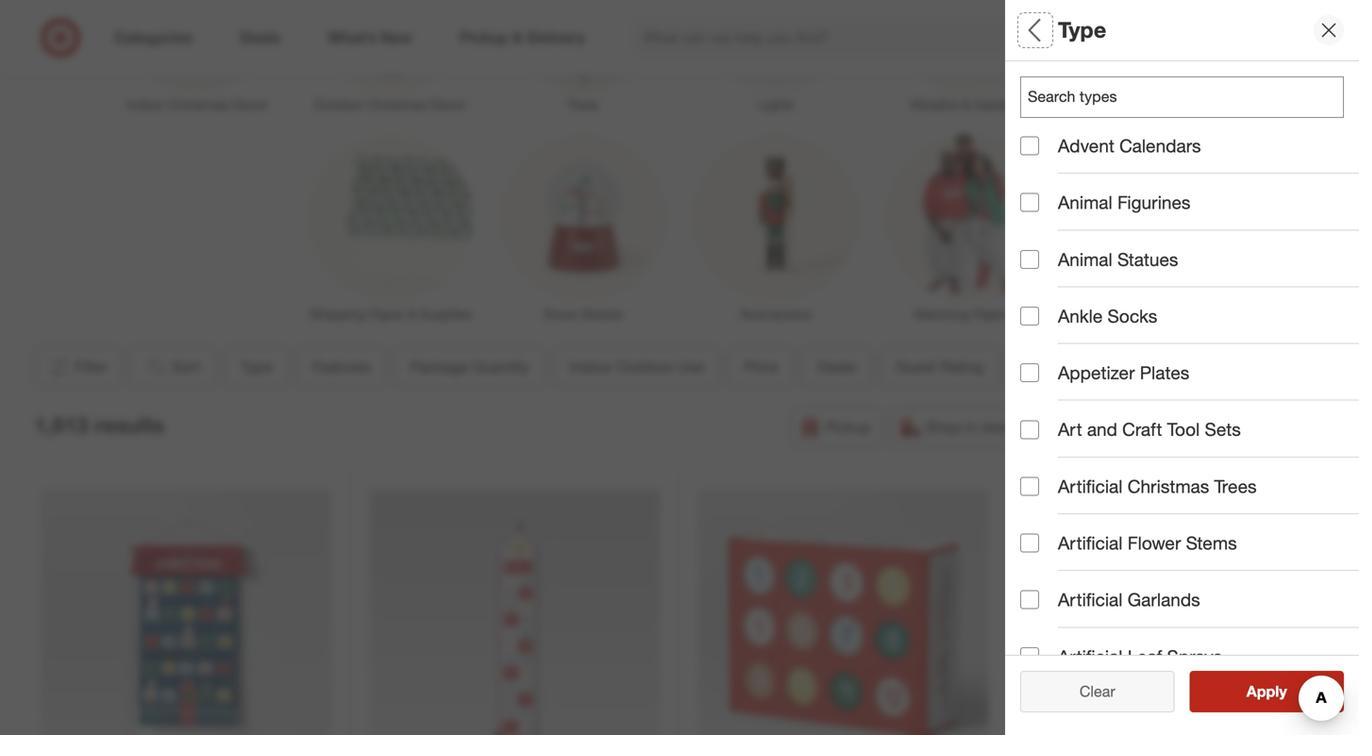 Task type: vqa. For each thing, say whether or not it's contained in the screenshot.
craft
yes



Task type: describe. For each thing, give the bounding box(es) containing it.
price inside "all filters" dialog
[[1021, 345, 1065, 367]]

pajamas
[[973, 306, 1024, 322]]

results for see results
[[1258, 683, 1307, 701]]

pickup button
[[791, 407, 883, 448]]

wreaths & garlands link
[[873, 0, 1066, 114]]

animal for animal statues
[[1058, 249, 1113, 270]]

type dialog
[[1005, 0, 1359, 735]]

0 horizontal spatial type button
[[225, 347, 289, 388]]

outdoor christmas decor
[[314, 96, 467, 113]]

package quantity inside "all filters" dialog
[[1021, 213, 1172, 235]]

advent
[[1058, 135, 1115, 157]]

all
[[1021, 17, 1047, 43]]

day
[[1114, 418, 1140, 437]]

theme button inside "all filters" dialog
[[1021, 524, 1359, 590]]

lights link
[[680, 0, 873, 114]]

figurines
[[1118, 192, 1191, 213]]

features button inside "all filters" dialog
[[1021, 127, 1359, 194]]

artificial for artificial leaf sprays
[[1058, 646, 1123, 668]]

pickup
[[825, 418, 871, 437]]

matching pajamas link
[[873, 131, 1066, 324]]

in
[[966, 418, 978, 437]]

nutcrackers link
[[680, 131, 873, 324]]

features inside "all filters" dialog
[[1021, 147, 1095, 169]]

globes
[[581, 306, 623, 322]]

2 vertical spatial type
[[241, 358, 273, 376]]

appetizer plates
[[1058, 362, 1190, 384]]

outdoor inside "all filters" dialog
[[1081, 279, 1151, 301]]

clear for clear all
[[1070, 683, 1106, 701]]

Artificial Garlands checkbox
[[1021, 591, 1039, 610]]

Appetizer Plates checkbox
[[1021, 364, 1039, 382]]

0 vertical spatial theme button
[[1008, 347, 1087, 388]]

plates
[[1140, 362, 1190, 384]]

Advent Calendars checkbox
[[1021, 136, 1039, 155]]

Art and Craft Tool Sets checkbox
[[1021, 420, 1039, 439]]

statues
[[1118, 249, 1179, 270]]

1 horizontal spatial indoor
[[570, 358, 613, 376]]

delivery
[[1144, 418, 1199, 437]]

1 horizontal spatial outdoor
[[618, 358, 674, 376]]

sets
[[1205, 419, 1241, 441]]

supplies
[[420, 306, 471, 322]]

1 horizontal spatial type button
[[1021, 61, 1359, 127]]

0 horizontal spatial outdoor
[[314, 96, 363, 113]]

same day delivery button
[[1036, 407, 1211, 448]]

ankle socks
[[1058, 305, 1158, 327]]

wrapping
[[309, 306, 366, 322]]

artificial for artificial garlands
[[1058, 589, 1123, 611]]

indoor outdoor use inside "all filters" dialog
[[1021, 279, 1189, 301]]

indoor christmas decor link
[[101, 0, 294, 114]]

clear all button
[[1021, 671, 1175, 713]]

0 vertical spatial theme
[[1024, 358, 1071, 376]]

matching
[[915, 306, 970, 322]]

advent calendars
[[1058, 135, 1201, 157]]

0 horizontal spatial quantity
[[473, 358, 530, 376]]

see results
[[1227, 683, 1307, 701]]

calendars
[[1120, 135, 1201, 157]]

shop
[[926, 418, 962, 437]]

rating inside "all filters" dialog
[[1076, 477, 1132, 499]]

1 horizontal spatial indoor outdoor use button
[[1021, 260, 1359, 326]]

christmas for outdoor
[[367, 96, 427, 113]]

package inside "all filters" dialog
[[1021, 213, 1094, 235]]

search
[[1088, 30, 1134, 49]]

filter button
[[34, 347, 122, 388]]

color
[[1021, 610, 1067, 631]]

christmas for indoor
[[169, 96, 229, 113]]

nutcrackers
[[741, 306, 812, 322]]

filters
[[1053, 17, 1111, 43]]

trees inside 'trees' link
[[568, 96, 599, 113]]

sprays
[[1167, 646, 1223, 668]]

0 vertical spatial rating
[[941, 358, 984, 376]]

1 vertical spatial features button
[[296, 347, 387, 388]]

wrapping paper & supplies link
[[294, 131, 487, 324]]

guest rating inside "all filters" dialog
[[1021, 477, 1132, 499]]

0 horizontal spatial price button
[[728, 347, 795, 388]]

1 vertical spatial indoor outdoor use
[[570, 358, 705, 376]]

clear all
[[1070, 683, 1125, 701]]

snow globes link
[[487, 131, 680, 324]]

sort button
[[129, 347, 217, 388]]

0 horizontal spatial package quantity button
[[394, 347, 546, 388]]

filter
[[75, 358, 108, 376]]

art and craft tool sets
[[1058, 419, 1241, 441]]

apply button
[[1190, 671, 1344, 713]]

craft
[[1123, 419, 1162, 441]]

1 vertical spatial indoor outdoor use button
[[554, 347, 721, 388]]

0 vertical spatial indoor
[[127, 96, 165, 113]]

artificial leaf sprays
[[1058, 646, 1223, 668]]

0 horizontal spatial price
[[744, 358, 779, 376]]

artificial flower stems
[[1058, 532, 1237, 554]]

leaf
[[1128, 646, 1162, 668]]

0 horizontal spatial &
[[408, 306, 416, 322]]

all
[[1110, 683, 1125, 701]]

results for 1,913 results
[[94, 412, 165, 439]]

artificial garlands
[[1058, 589, 1200, 611]]

see
[[1227, 683, 1254, 701]]

use inside "all filters" dialog
[[1156, 279, 1189, 301]]

wreaths
[[910, 96, 959, 113]]

paper
[[369, 306, 404, 322]]

Ankle Socks checkbox
[[1021, 307, 1039, 326]]

wreaths & garlands
[[910, 96, 1028, 113]]

none text field inside type dialog
[[1021, 76, 1344, 118]]

lights
[[758, 96, 794, 113]]

0 vertical spatial guest
[[896, 358, 936, 376]]

animal statues
[[1058, 249, 1179, 270]]



Task type: locate. For each thing, give the bounding box(es) containing it.
1 horizontal spatial guest
[[1021, 477, 1071, 499]]

all filters dialog
[[1005, 0, 1359, 735]]

package quantity button down calendars
[[1021, 194, 1359, 260]]

1 vertical spatial theme button
[[1021, 524, 1359, 590]]

1 vertical spatial package quantity button
[[394, 347, 546, 388]]

1 vertical spatial outdoor
[[1081, 279, 1151, 301]]

clear left all
[[1070, 683, 1106, 701]]

2 artificial from the top
[[1058, 532, 1123, 554]]

clear for clear
[[1080, 683, 1116, 701]]

guest inside "all filters" dialog
[[1021, 477, 1071, 499]]

christmas inside outdoor christmas decor link
[[367, 96, 427, 113]]

0 vertical spatial outdoor
[[314, 96, 363, 113]]

store
[[982, 418, 1016, 437]]

0 horizontal spatial deals
[[818, 358, 856, 376]]

0 horizontal spatial results
[[94, 412, 165, 439]]

type inside dialog
[[1058, 17, 1107, 43]]

1 vertical spatial package
[[410, 358, 469, 376]]

christmas inside indoor christmas decor link
[[169, 96, 229, 113]]

1 animal from the top
[[1058, 192, 1113, 213]]

theme down ankle socks option
[[1024, 358, 1071, 376]]

use
[[1156, 279, 1189, 301], [678, 358, 705, 376]]

0 horizontal spatial rating
[[941, 358, 984, 376]]

artificial for artificial flower stems
[[1058, 532, 1123, 554]]

decor for indoor christmas decor
[[233, 96, 268, 113]]

clear down artificial leaf sprays
[[1080, 683, 1116, 701]]

theme button
[[1008, 347, 1087, 388], [1021, 524, 1359, 590]]

0 vertical spatial features button
[[1021, 127, 1359, 194]]

features
[[1021, 147, 1095, 169], [312, 358, 371, 376]]

clear button
[[1021, 671, 1175, 713]]

1 vertical spatial type button
[[225, 347, 289, 388]]

type button up calendars
[[1021, 61, 1359, 127]]

1 horizontal spatial rating
[[1076, 477, 1132, 499]]

theme inside "all filters" dialog
[[1021, 543, 1079, 565]]

4 artificial from the top
[[1058, 646, 1123, 668]]

all filters
[[1021, 17, 1111, 43]]

color button
[[1021, 590, 1359, 656]]

indoor christmas decor
[[127, 96, 268, 113]]

package down supplies
[[410, 358, 469, 376]]

Artificial Flower Stems checkbox
[[1021, 534, 1039, 553]]

type inside "all filters" dialog
[[1021, 81, 1060, 103]]

0 horizontal spatial guest rating button
[[880, 347, 1000, 388]]

1 horizontal spatial quantity
[[1099, 213, 1172, 235]]

1 vertical spatial deals
[[1021, 411, 1069, 433]]

sort
[[172, 358, 201, 376]]

1 horizontal spatial decor
[[431, 96, 467, 113]]

clear inside type dialog
[[1080, 683, 1116, 701]]

type right all
[[1058, 17, 1107, 43]]

0 horizontal spatial package
[[410, 358, 469, 376]]

package down animal figurines 'checkbox'
[[1021, 213, 1094, 235]]

snow
[[544, 306, 577, 322]]

1 horizontal spatial &
[[962, 96, 971, 113]]

0 horizontal spatial deals button
[[802, 347, 872, 388]]

0 vertical spatial indoor outdoor use button
[[1021, 260, 1359, 326]]

0 vertical spatial guest rating button
[[880, 347, 1000, 388]]

rating down matching pajamas
[[941, 358, 984, 376]]

1 horizontal spatial guest rating button
[[1021, 458, 1359, 524]]

artificial christmas trees
[[1058, 476, 1257, 497]]

features button
[[1021, 127, 1359, 194], [296, 347, 387, 388]]

see results button
[[1190, 671, 1344, 713]]

indoor outdoor use up ankle socks
[[1021, 279, 1189, 301]]

trees link
[[487, 0, 680, 114]]

0 vertical spatial indoor outdoor use
[[1021, 279, 1189, 301]]

results
[[94, 412, 165, 439], [1258, 683, 1307, 701]]

18.78" battery operated lit 'sleeps 'til christmas' wood countdown sign cream - wondershop™ image
[[1027, 490, 1318, 735], [1027, 490, 1318, 735]]

0 vertical spatial package
[[1021, 213, 1094, 235]]

price
[[1021, 345, 1065, 367], [744, 358, 779, 376]]

clear
[[1070, 683, 1106, 701], [1080, 683, 1116, 701]]

guest rating button up stems
[[1021, 458, 1359, 524]]

results right see
[[1258, 683, 1307, 701]]

guest rating down art
[[1021, 477, 1132, 499]]

1 horizontal spatial trees
[[1215, 476, 1257, 497]]

art
[[1058, 419, 1082, 441]]

guest rating down matching on the top of page
[[896, 358, 984, 376]]

Artificial Christmas Trees checkbox
[[1021, 477, 1039, 496]]

price button down nutcrackers
[[728, 347, 795, 388]]

type button
[[1021, 61, 1359, 127], [225, 347, 289, 388]]

animal right animal figurines 'checkbox'
[[1058, 192, 1113, 213]]

1 vertical spatial guest rating
[[1021, 477, 1132, 499]]

1 vertical spatial trees
[[1215, 476, 1257, 497]]

results right 1,913
[[94, 412, 165, 439]]

trees inside type dialog
[[1215, 476, 1257, 497]]

stems
[[1186, 532, 1237, 554]]

0 horizontal spatial indoor outdoor use
[[570, 358, 705, 376]]

indoor outdoor use down globes
[[570, 358, 705, 376]]

deals up pickup button in the right bottom of the page
[[818, 358, 856, 376]]

0 horizontal spatial guest
[[896, 358, 936, 376]]

2 animal from the top
[[1058, 249, 1113, 270]]

deals inside "all filters" dialog
[[1021, 411, 1069, 433]]

1 vertical spatial deals button
[[1021, 392, 1359, 458]]

apply
[[1247, 683, 1287, 701]]

type button right sort
[[225, 347, 289, 388]]

price down ankle socks option
[[1021, 345, 1065, 367]]

2 decor from the left
[[431, 96, 467, 113]]

snow globes
[[544, 306, 623, 322]]

garlands down flower
[[1128, 589, 1200, 611]]

0 horizontal spatial trees
[[568, 96, 599, 113]]

garlands inside type dialog
[[1128, 589, 1200, 611]]

Animal Statues checkbox
[[1021, 250, 1039, 269]]

outdoor
[[314, 96, 363, 113], [1081, 279, 1151, 301], [618, 358, 674, 376]]

0 vertical spatial use
[[1156, 279, 1189, 301]]

socks
[[1108, 305, 1158, 327]]

0 horizontal spatial package quantity
[[410, 358, 530, 376]]

1 horizontal spatial deals
[[1021, 411, 1069, 433]]

guest rating
[[896, 358, 984, 376], [1021, 477, 1132, 499]]

& right "wreaths" on the top right of page
[[962, 96, 971, 113]]

1 vertical spatial guest rating button
[[1021, 458, 1359, 524]]

1 vertical spatial results
[[1258, 683, 1307, 701]]

2 vertical spatial indoor
[[570, 358, 613, 376]]

21" fabric 'days 'til christmas' hanging advent calendar blue/red - wondershop™ image
[[41, 490, 332, 735], [41, 490, 332, 735]]

artificial right artificial flower stems option
[[1058, 532, 1123, 554]]

0 horizontal spatial features
[[312, 358, 371, 376]]

1 horizontal spatial price button
[[1021, 326, 1359, 392]]

1,913
[[34, 412, 88, 439]]

artificial down and
[[1058, 476, 1123, 497]]

quantity
[[1099, 213, 1172, 235], [473, 358, 530, 376]]

1 vertical spatial animal
[[1058, 249, 1113, 270]]

2 horizontal spatial outdoor
[[1081, 279, 1151, 301]]

garlands
[[974, 96, 1028, 113], [1128, 589, 1200, 611]]

outdoor christmas decor link
[[294, 0, 487, 114]]

matching pajamas
[[915, 306, 1024, 322]]

garlands up advent calendars checkbox on the right top
[[974, 96, 1028, 113]]

48" fabric hanging christmas advent calendar with gingerbread man counter white - wondershop™ image
[[370, 490, 660, 735], [370, 490, 660, 735]]

1 vertical spatial features
[[312, 358, 371, 376]]

package quantity button
[[1021, 194, 1359, 260], [394, 347, 546, 388]]

0 horizontal spatial indoor outdoor use button
[[554, 347, 721, 388]]

clear inside "all filters" dialog
[[1070, 683, 1106, 701]]

artificial for artificial christmas trees
[[1058, 476, 1123, 497]]

theme up artificial garlands checkbox
[[1021, 543, 1079, 565]]

features down "wrapping"
[[312, 358, 371, 376]]

indoor outdoor use button
[[1021, 260, 1359, 326], [554, 347, 721, 388]]

2 horizontal spatial indoor
[[1021, 279, 1076, 301]]

trees
[[568, 96, 599, 113], [1215, 476, 1257, 497]]

1 horizontal spatial garlands
[[1128, 589, 1200, 611]]

1 vertical spatial use
[[678, 358, 705, 376]]

0 vertical spatial features
[[1021, 147, 1095, 169]]

artificial right artificial garlands checkbox
[[1058, 589, 1123, 611]]

type right sort
[[241, 358, 273, 376]]

guest up artificial flower stems option
[[1021, 477, 1071, 499]]

search button
[[1088, 17, 1134, 62]]

0 vertical spatial quantity
[[1099, 213, 1172, 235]]

decor for outdoor christmas decor
[[431, 96, 467, 113]]

christmas
[[169, 96, 229, 113], [367, 96, 427, 113], [1128, 476, 1210, 497]]

0 vertical spatial garlands
[[974, 96, 1028, 113]]

and
[[1087, 419, 1118, 441]]

1 vertical spatial indoor
[[1021, 279, 1076, 301]]

tool
[[1167, 419, 1200, 441]]

package quantity up animal statues in the top of the page
[[1021, 213, 1172, 235]]

1 clear from the left
[[1070, 683, 1106, 701]]

features up animal figurines 'checkbox'
[[1021, 147, 1095, 169]]

0 vertical spatial package quantity
[[1021, 213, 1172, 235]]

& right paper
[[408, 306, 416, 322]]

deals left same
[[1021, 411, 1069, 433]]

package quantity down supplies
[[410, 358, 530, 376]]

0 horizontal spatial garlands
[[974, 96, 1028, 113]]

ankle
[[1058, 305, 1103, 327]]

0 vertical spatial package quantity button
[[1021, 194, 1359, 260]]

0 horizontal spatial guest rating
[[896, 358, 984, 376]]

0 vertical spatial type button
[[1021, 61, 1359, 127]]

indoor outdoor use
[[1021, 279, 1189, 301], [570, 358, 705, 376]]

indoor inside "all filters" dialog
[[1021, 279, 1076, 301]]

artificial up clear all
[[1058, 646, 1123, 668]]

guest
[[896, 358, 936, 376], [1021, 477, 1071, 499]]

type up advent calendars checkbox on the right top
[[1021, 81, 1060, 103]]

1,913 results
[[34, 412, 165, 439]]

animal for animal figurines
[[1058, 192, 1113, 213]]

None text field
[[1021, 76, 1344, 118]]

1 vertical spatial rating
[[1076, 477, 1132, 499]]

flower
[[1128, 532, 1181, 554]]

appetizer
[[1058, 362, 1135, 384]]

0 horizontal spatial decor
[[233, 96, 268, 113]]

Animal Figurines checkbox
[[1021, 193, 1039, 212]]

shop in store button
[[891, 407, 1028, 448]]

deals button
[[802, 347, 872, 388], [1021, 392, 1359, 458]]

0 vertical spatial type
[[1058, 17, 1107, 43]]

type
[[1058, 17, 1107, 43], [1021, 81, 1060, 103], [241, 358, 273, 376]]

1 horizontal spatial indoor outdoor use
[[1021, 279, 1189, 301]]

package
[[1021, 213, 1094, 235], [410, 358, 469, 376]]

0 horizontal spatial indoor
[[127, 96, 165, 113]]

christmas inside type dialog
[[1128, 476, 1210, 497]]

christmas for artificial
[[1128, 476, 1210, 497]]

same day delivery
[[1071, 418, 1199, 437]]

1 horizontal spatial package
[[1021, 213, 1094, 235]]

13"x16.5" christmas countdown punch box red - wondershop™ image
[[698, 490, 989, 735], [698, 490, 989, 735]]

animal figurines
[[1058, 192, 1191, 213]]

0 vertical spatial &
[[962, 96, 971, 113]]

deals
[[818, 358, 856, 376], [1021, 411, 1069, 433]]

1 horizontal spatial use
[[1156, 279, 1189, 301]]

1 horizontal spatial deals button
[[1021, 392, 1359, 458]]

3 artificial from the top
[[1058, 589, 1123, 611]]

2 vertical spatial outdoor
[[618, 358, 674, 376]]

quantity inside "all filters" dialog
[[1099, 213, 1172, 235]]

package quantity
[[1021, 213, 1172, 235], [410, 358, 530, 376]]

guest rating button down matching on the top of page
[[880, 347, 1000, 388]]

0 horizontal spatial features button
[[296, 347, 387, 388]]

1 vertical spatial &
[[408, 306, 416, 322]]

1 horizontal spatial package quantity button
[[1021, 194, 1359, 260]]

1 vertical spatial package quantity
[[410, 358, 530, 376]]

0 vertical spatial results
[[94, 412, 165, 439]]

1 horizontal spatial features
[[1021, 147, 1095, 169]]

0 vertical spatial deals button
[[802, 347, 872, 388]]

1 vertical spatial type
[[1021, 81, 1060, 103]]

theme
[[1024, 358, 1071, 376], [1021, 543, 1079, 565]]

package quantity button down supplies
[[394, 347, 546, 388]]

0 horizontal spatial use
[[678, 358, 705, 376]]

What can we help you find? suggestions appear below search field
[[632, 17, 1102, 59]]

animal right animal statues checkbox
[[1058, 249, 1113, 270]]

2 horizontal spatial christmas
[[1128, 476, 1210, 497]]

guest rating button
[[880, 347, 1000, 388], [1021, 458, 1359, 524]]

same
[[1071, 418, 1110, 437]]

1 artificial from the top
[[1058, 476, 1123, 497]]

1 horizontal spatial package quantity
[[1021, 213, 1172, 235]]

0 vertical spatial deals
[[818, 358, 856, 376]]

1 vertical spatial theme
[[1021, 543, 1079, 565]]

1 horizontal spatial guest rating
[[1021, 477, 1132, 499]]

price button up delivery
[[1021, 326, 1359, 392]]

decor
[[233, 96, 268, 113], [431, 96, 467, 113]]

2 clear from the left
[[1080, 683, 1116, 701]]

1 decor from the left
[[233, 96, 268, 113]]

1 vertical spatial quantity
[[473, 358, 530, 376]]

artificial
[[1058, 476, 1123, 497], [1058, 532, 1123, 554], [1058, 589, 1123, 611], [1058, 646, 1123, 668]]

guest down matching on the top of page
[[896, 358, 936, 376]]

1 horizontal spatial price
[[1021, 345, 1065, 367]]

0 vertical spatial trees
[[568, 96, 599, 113]]

0 vertical spatial guest rating
[[896, 358, 984, 376]]

0 vertical spatial animal
[[1058, 192, 1113, 213]]

rating down and
[[1076, 477, 1132, 499]]

shop in store
[[926, 418, 1016, 437]]

wrapping paper & supplies
[[309, 306, 471, 322]]

results inside button
[[1258, 683, 1307, 701]]

price down nutcrackers
[[744, 358, 779, 376]]



